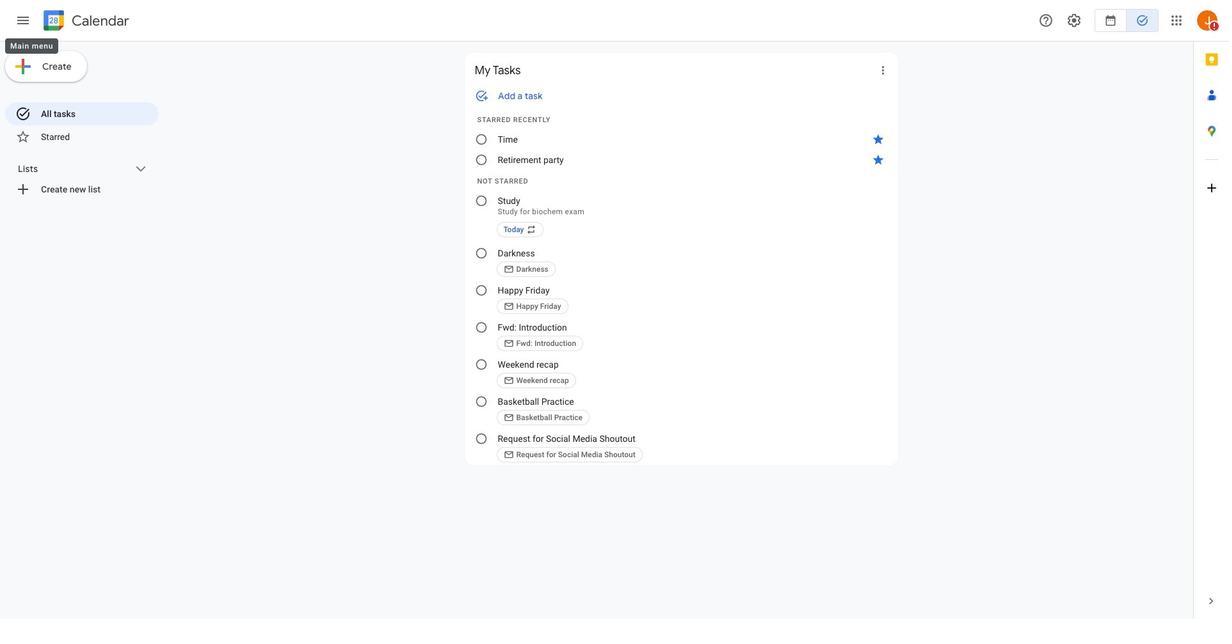 Task type: describe. For each thing, give the bounding box(es) containing it.
calendar element
[[41, 8, 129, 36]]



Task type: locate. For each thing, give the bounding box(es) containing it.
settings menu image
[[1067, 13, 1082, 28]]

heading
[[69, 13, 129, 29]]

tasks sidebar image
[[15, 13, 31, 28]]

support menu image
[[1039, 13, 1054, 28]]

heading inside calendar element
[[69, 13, 129, 29]]

tab list
[[1194, 42, 1230, 584]]



Task type: vqa. For each thing, say whether or not it's contained in the screenshot.
tab list
yes



